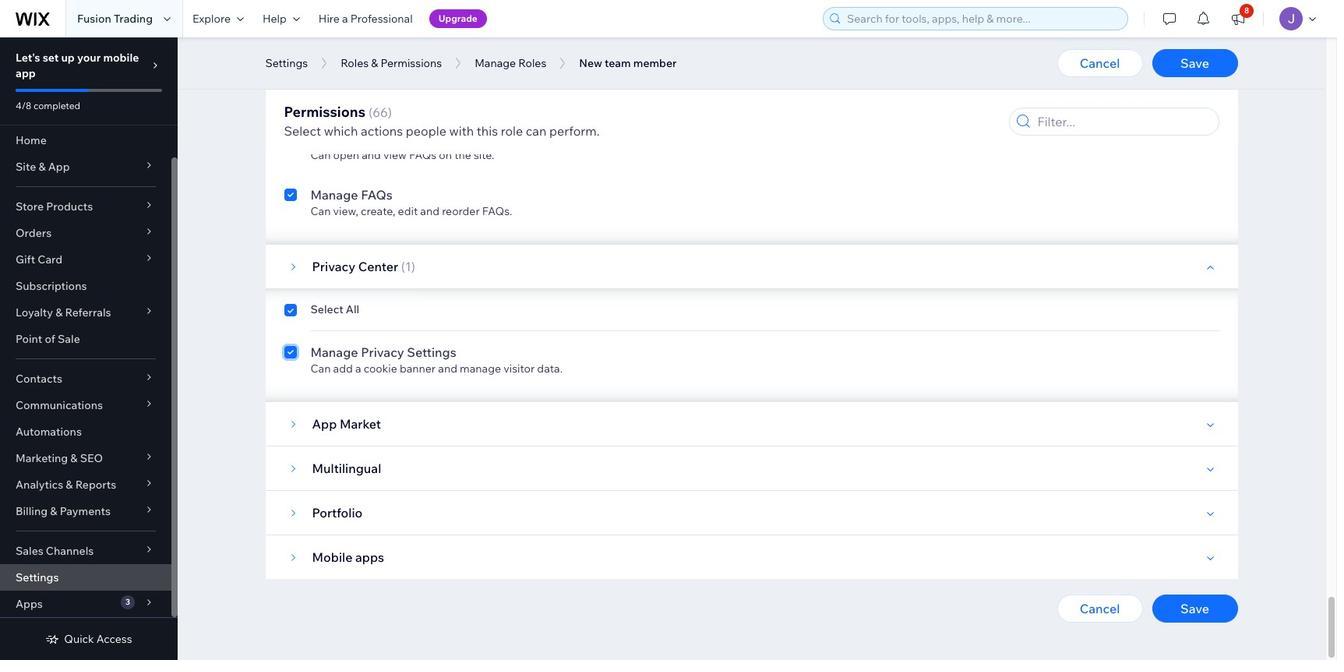 Task type: describe. For each thing, give the bounding box(es) containing it.
1
[[405, 259, 411, 274]]

app inside popup button
[[48, 160, 70, 174]]

orders
[[16, 226, 52, 240]]

& for site
[[38, 160, 46, 174]]

role
[[501, 123, 523, 139]]

2 roles from the left
[[518, 56, 547, 70]]

faqs ( 2 )
[[312, 45, 361, 61]]

home link
[[0, 127, 171, 154]]

set
[[43, 51, 59, 65]]

create,
[[361, 204, 395, 218]]

this
[[477, 123, 498, 139]]

can
[[526, 123, 547, 139]]

member
[[633, 56, 677, 70]]

site.
[[474, 148, 494, 162]]

referrals
[[65, 305, 111, 320]]

the
[[454, 148, 471, 162]]

manage faqs can view, create, edit and reorder faqs.
[[311, 187, 512, 218]]

quick
[[64, 632, 94, 646]]

of
[[45, 332, 55, 346]]

1 roles from the left
[[341, 56, 369, 70]]

fusion
[[77, 12, 111, 26]]

) for faqs
[[357, 45, 361, 61]]

a inside hire a professional link
[[342, 12, 348, 26]]

gift card
[[16, 252, 62, 267]]

8
[[1245, 5, 1249, 16]]

let's set up your mobile app
[[16, 51, 139, 80]]

access
[[96, 632, 132, 646]]

faqs inside manage faqs can view, create, edit and reorder faqs.
[[361, 187, 393, 203]]

team
[[605, 56, 631, 70]]

gift card button
[[0, 246, 171, 273]]

save for first cancel button
[[1181, 55, 1209, 71]]

people
[[406, 123, 446, 139]]

site
[[16, 160, 36, 174]]

select all for privacy
[[311, 302, 359, 316]]

subscriptions link
[[0, 273, 171, 299]]

on
[[439, 148, 452, 162]]

apps
[[16, 597, 43, 611]]

select inside permissions ( 66 ) select which actions people with this role can perform.
[[284, 123, 321, 139]]

new team member
[[579, 56, 677, 70]]

cancel for 1st cancel button from the bottom of the page
[[1080, 601, 1120, 616]]

your
[[77, 51, 101, 65]]

help
[[263, 12, 287, 26]]

66
[[373, 104, 388, 120]]

billing
[[16, 504, 48, 518]]

edit
[[398, 204, 418, 218]]

( for permissions
[[369, 104, 373, 120]]

cookie
[[364, 362, 397, 376]]

sidebar element
[[0, 37, 178, 660]]

gift
[[16, 252, 35, 267]]

point of sale
[[16, 332, 80, 346]]

4/8
[[16, 100, 31, 111]]

quick access
[[64, 632, 132, 646]]

settings link
[[0, 564, 171, 591]]

faqs up open
[[342, 131, 374, 147]]

subscriptions
[[16, 279, 87, 293]]

explore
[[192, 12, 231, 26]]

& for billing
[[50, 504, 57, 518]]

billing & payments button
[[0, 498, 171, 524]]

0 horizontal spatial privacy
[[312, 259, 355, 274]]

settings button
[[258, 51, 316, 75]]

select all for faqs
[[311, 89, 359, 103]]

point
[[16, 332, 42, 346]]

hire a professional
[[319, 12, 413, 26]]

sales channels
[[16, 544, 94, 558]]

home
[[16, 133, 47, 147]]

apps
[[355, 549, 384, 565]]

8 button
[[1221, 0, 1255, 37]]

manage roles
[[475, 56, 547, 70]]

sale
[[58, 332, 80, 346]]

automations link
[[0, 418, 171, 445]]

manage
[[460, 362, 501, 376]]

automations
[[16, 425, 82, 439]]

manage for faqs
[[311, 187, 358, 203]]

which
[[324, 123, 358, 139]]

privacy inside manage privacy settings can add a cookie banner and manage visitor data.
[[361, 344, 404, 360]]

let's
[[16, 51, 40, 65]]

banner
[[400, 362, 436, 376]]

manage roles button
[[467, 51, 554, 75]]

contacts
[[16, 372, 62, 386]]

view faqs can open and view faqs on the site.
[[311, 131, 494, 162]]

select for faqs
[[311, 89, 343, 103]]

marketing & seo
[[16, 451, 103, 465]]

permissions inside permissions ( 66 ) select which actions people with this role can perform.
[[284, 103, 365, 121]]

1 horizontal spatial app
[[312, 416, 337, 432]]

& for marketing
[[70, 451, 78, 465]]

view,
[[333, 204, 358, 218]]

all for center
[[346, 302, 359, 316]]

and inside view faqs can open and view faqs on the site.
[[362, 148, 381, 162]]

new team member button
[[571, 51, 685, 75]]

billing & payments
[[16, 504, 111, 518]]

select for privacy
[[311, 302, 343, 316]]

Filter... field
[[1033, 108, 1214, 135]]

upgrade
[[438, 12, 478, 24]]

save button for first cancel button
[[1152, 49, 1238, 77]]

data.
[[537, 362, 563, 376]]

fusion trading
[[77, 12, 153, 26]]

2 vertical spatial )
[[411, 259, 415, 274]]



Task type: vqa. For each thing, say whether or not it's contained in the screenshot.
Referrals
yes



Task type: locate. For each thing, give the bounding box(es) containing it.
1 vertical spatial select
[[284, 123, 321, 139]]

and
[[362, 148, 381, 162], [420, 204, 440, 218], [438, 362, 457, 376]]

settings inside manage privacy settings can add a cookie banner and manage visitor data.
[[407, 344, 456, 360]]

& right the site
[[38, 160, 46, 174]]

2 horizontal spatial )
[[411, 259, 415, 274]]

can for manage faqs
[[311, 204, 331, 218]]

2 cancel button from the top
[[1057, 595, 1143, 623]]

0 vertical spatial save button
[[1152, 49, 1238, 77]]

settings inside button
[[265, 56, 308, 70]]

manage for privacy
[[311, 344, 358, 360]]

settings for settings 'link'
[[16, 570, 59, 584]]

1 cancel button from the top
[[1057, 49, 1143, 77]]

) inside permissions ( 66 ) select which actions people with this role can perform.
[[388, 104, 392, 120]]

1 vertical spatial save
[[1181, 601, 1209, 616]]

0 vertical spatial cancel button
[[1057, 49, 1143, 77]]

card
[[38, 252, 62, 267]]

products
[[46, 200, 93, 214]]

0 horizontal spatial roles
[[341, 56, 369, 70]]

None checkbox
[[284, 89, 297, 108], [284, 129, 297, 162], [284, 302, 297, 321], [284, 89, 297, 108], [284, 129, 297, 162], [284, 302, 297, 321]]

payments
[[60, 504, 111, 518]]

manage privacy settings can add a cookie banner and manage visitor data.
[[311, 344, 563, 376]]

communications button
[[0, 392, 171, 418]]

settings for settings button
[[265, 56, 308, 70]]

0 horizontal spatial permissions
[[284, 103, 365, 121]]

2 save from the top
[[1181, 601, 1209, 616]]

& right 2
[[371, 56, 378, 70]]

market
[[340, 416, 381, 432]]

center
[[358, 259, 398, 274]]

loyalty & referrals
[[16, 305, 111, 320]]

visitor
[[504, 362, 535, 376]]

0 horizontal spatial settings
[[16, 570, 59, 584]]

app market
[[312, 416, 381, 432]]

( right center
[[401, 259, 405, 274]]

settings inside 'link'
[[16, 570, 59, 584]]

select all up which at the left of page
[[311, 89, 359, 103]]

settings down help button at the left of page
[[265, 56, 308, 70]]

permissions down 'professional'
[[381, 56, 442, 70]]

1 vertical spatial app
[[312, 416, 337, 432]]

app
[[16, 66, 36, 80]]

3 can from the top
[[311, 362, 331, 376]]

can inside manage faqs can view, create, edit and reorder faqs.
[[311, 204, 331, 218]]

2 horizontal spatial (
[[401, 259, 405, 274]]

1 vertical spatial and
[[420, 204, 440, 218]]

reorder
[[442, 204, 480, 218]]

faqs
[[312, 45, 344, 61], [342, 131, 374, 147], [409, 148, 437, 162], [361, 187, 393, 203]]

and right edit
[[420, 204, 440, 218]]

quick access button
[[45, 632, 132, 646]]

can inside view faqs can open and view faqs on the site.
[[311, 148, 331, 162]]

3
[[125, 597, 130, 607]]

permissions inside button
[[381, 56, 442, 70]]

a inside manage privacy settings can add a cookie banner and manage visitor data.
[[355, 362, 361, 376]]

analytics
[[16, 478, 63, 492]]

store products
[[16, 200, 93, 214]]

store
[[16, 200, 44, 214]]

0 vertical spatial )
[[357, 45, 361, 61]]

2 select all from the top
[[311, 302, 359, 316]]

a right "hire"
[[342, 12, 348, 26]]

( up actions
[[369, 104, 373, 120]]

analytics & reports
[[16, 478, 116, 492]]

privacy
[[312, 259, 355, 274], [361, 344, 404, 360]]

) for permissions
[[388, 104, 392, 120]]

roles down the hire a professional at left
[[341, 56, 369, 70]]

save
[[1181, 55, 1209, 71], [1181, 601, 1209, 616]]

1 vertical spatial (
[[369, 104, 373, 120]]

& for analytics
[[66, 478, 73, 492]]

and left view
[[362, 148, 381, 162]]

1 vertical spatial permissions
[[284, 103, 365, 121]]

& left the reports
[[66, 478, 73, 492]]

perform.
[[549, 123, 600, 139]]

2 vertical spatial and
[[438, 362, 457, 376]]

) up actions
[[388, 104, 392, 120]]

manage for roles
[[475, 56, 516, 70]]

manage up the view,
[[311, 187, 358, 203]]

& right loyalty
[[55, 305, 63, 320]]

& inside dropdown button
[[70, 451, 78, 465]]

0 vertical spatial settings
[[265, 56, 308, 70]]

manage up add
[[311, 344, 358, 360]]

0 vertical spatial can
[[311, 148, 331, 162]]

seo
[[80, 451, 103, 465]]

1 vertical spatial cancel button
[[1057, 595, 1143, 623]]

0 vertical spatial permissions
[[381, 56, 442, 70]]

save for 1st cancel button from the bottom of the page
[[1181, 601, 1209, 616]]

mobile
[[312, 549, 353, 565]]

view
[[311, 131, 340, 147]]

1 horizontal spatial settings
[[265, 56, 308, 70]]

loyalty
[[16, 305, 53, 320]]

0 vertical spatial save
[[1181, 55, 1209, 71]]

point of sale link
[[0, 326, 171, 352]]

1 horizontal spatial (
[[369, 104, 373, 120]]

1 horizontal spatial privacy
[[361, 344, 404, 360]]

hire a professional link
[[309, 0, 422, 37]]

1 select all from the top
[[311, 89, 359, 103]]

& right the billing
[[50, 504, 57, 518]]

( down the hire a professional at left
[[347, 45, 351, 61]]

( for faqs
[[347, 45, 351, 61]]

1 horizontal spatial )
[[388, 104, 392, 120]]

faqs up create,
[[361, 187, 393, 203]]

marketing
[[16, 451, 68, 465]]

all up which at the left of page
[[346, 89, 359, 103]]

manage inside manage privacy settings can add a cookie banner and manage visitor data.
[[311, 344, 358, 360]]

roles & permissions
[[341, 56, 442, 70]]

2 save button from the top
[[1152, 595, 1238, 623]]

can left the view,
[[311, 204, 331, 218]]

app right the site
[[48, 160, 70, 174]]

settings up the banner
[[407, 344, 456, 360]]

manage inside button
[[475, 56, 516, 70]]

manage down upgrade button
[[475, 56, 516, 70]]

and right the banner
[[438, 362, 457, 376]]

cancel for first cancel button
[[1080, 55, 1120, 71]]

sales channels button
[[0, 538, 171, 564]]

select up which at the left of page
[[311, 89, 343, 103]]

2 vertical spatial can
[[311, 362, 331, 376]]

& for loyalty
[[55, 305, 63, 320]]

1 vertical spatial save button
[[1152, 595, 1238, 623]]

& left 'seo'
[[70, 451, 78, 465]]

)
[[357, 45, 361, 61], [388, 104, 392, 120], [411, 259, 415, 274]]

1 save button from the top
[[1152, 49, 1238, 77]]

& for roles
[[371, 56, 378, 70]]

2 cancel from the top
[[1080, 601, 1120, 616]]

trading
[[114, 12, 153, 26]]

1 vertical spatial cancel
[[1080, 601, 1120, 616]]

0 horizontal spatial a
[[342, 12, 348, 26]]

channels
[[46, 544, 94, 558]]

0 vertical spatial all
[[346, 89, 359, 103]]

sales
[[16, 544, 43, 558]]

actions
[[361, 123, 403, 139]]

a right add
[[355, 362, 361, 376]]

up
[[61, 51, 75, 65]]

all for (
[[346, 89, 359, 103]]

1 horizontal spatial permissions
[[381, 56, 442, 70]]

4/8 completed
[[16, 100, 80, 111]]

1 vertical spatial all
[[346, 302, 359, 316]]

1 vertical spatial a
[[355, 362, 361, 376]]

manage
[[475, 56, 516, 70], [311, 187, 358, 203], [311, 344, 358, 360]]

None checkbox
[[284, 185, 297, 218], [284, 343, 297, 376], [284, 185, 297, 218], [284, 343, 297, 376]]

1 vertical spatial settings
[[407, 344, 456, 360]]

site & app
[[16, 160, 70, 174]]

all
[[346, 89, 359, 103], [346, 302, 359, 316]]

2 vertical spatial manage
[[311, 344, 358, 360]]

2
[[351, 45, 357, 61]]

&
[[371, 56, 378, 70], [38, 160, 46, 174], [55, 305, 63, 320], [70, 451, 78, 465], [66, 478, 73, 492], [50, 504, 57, 518]]

1 save from the top
[[1181, 55, 1209, 71]]

0 horizontal spatial (
[[347, 45, 351, 61]]

store products button
[[0, 193, 171, 220]]

0 horizontal spatial )
[[357, 45, 361, 61]]

can down view on the top left of page
[[311, 148, 331, 162]]

settings down sales
[[16, 570, 59, 584]]

save button
[[1152, 49, 1238, 77], [1152, 595, 1238, 623]]

1 horizontal spatial a
[[355, 362, 361, 376]]

mobile apps
[[312, 549, 384, 565]]

1 cancel from the top
[[1080, 55, 1120, 71]]

& inside button
[[371, 56, 378, 70]]

2 all from the top
[[346, 302, 359, 316]]

0 horizontal spatial app
[[48, 160, 70, 174]]

can left add
[[311, 362, 331, 376]]

app left market
[[312, 416, 337, 432]]

0 vertical spatial manage
[[475, 56, 516, 70]]

select down privacy center ( 1 )
[[311, 302, 343, 316]]

open
[[333, 148, 359, 162]]

and inside manage privacy settings can add a cookie banner and manage visitor data.
[[438, 362, 457, 376]]

1 vertical spatial privacy
[[361, 344, 404, 360]]

cancel button
[[1057, 49, 1143, 77], [1057, 595, 1143, 623]]

save button for 1st cancel button from the bottom of the page
[[1152, 595, 1238, 623]]

0 vertical spatial privacy
[[312, 259, 355, 274]]

upgrade button
[[429, 9, 487, 28]]

2 can from the top
[[311, 204, 331, 218]]

2 horizontal spatial settings
[[407, 344, 456, 360]]

mobile
[[103, 51, 139, 65]]

loyalty & referrals button
[[0, 299, 171, 326]]

) right center
[[411, 259, 415, 274]]

1 can from the top
[[311, 148, 331, 162]]

new
[[579, 56, 602, 70]]

reports
[[75, 478, 116, 492]]

2 vertical spatial (
[[401, 259, 405, 274]]

orders button
[[0, 220, 171, 246]]

help button
[[253, 0, 309, 37]]

roles left new
[[518, 56, 547, 70]]

0 vertical spatial cancel
[[1080, 55, 1120, 71]]

1 vertical spatial manage
[[311, 187, 358, 203]]

1 vertical spatial )
[[388, 104, 392, 120]]

cancel
[[1080, 55, 1120, 71], [1080, 601, 1120, 616]]

0 vertical spatial select all
[[311, 89, 359, 103]]

privacy center ( 1 )
[[312, 259, 415, 274]]

can for view faqs
[[311, 148, 331, 162]]

0 vertical spatial and
[[362, 148, 381, 162]]

1 all from the top
[[346, 89, 359, 103]]

(
[[347, 45, 351, 61], [369, 104, 373, 120], [401, 259, 405, 274]]

( inside permissions ( 66 ) select which actions people with this role can perform.
[[369, 104, 373, 120]]

faqs left on at the left top of the page
[[409, 148, 437, 162]]

permissions up which at the left of page
[[284, 103, 365, 121]]

can inside manage privacy settings can add a cookie banner and manage visitor data.
[[311, 362, 331, 376]]

select left which at the left of page
[[284, 123, 321, 139]]

portfolio
[[312, 505, 363, 521]]

and inside manage faqs can view, create, edit and reorder faqs.
[[420, 204, 440, 218]]

select
[[311, 89, 343, 103], [284, 123, 321, 139], [311, 302, 343, 316]]

manage inside manage faqs can view, create, edit and reorder faqs.
[[311, 187, 358, 203]]

0 vertical spatial a
[[342, 12, 348, 26]]

2 vertical spatial settings
[[16, 570, 59, 584]]

all down privacy center ( 1 )
[[346, 302, 359, 316]]

with
[[449, 123, 474, 139]]

0 vertical spatial select
[[311, 89, 343, 103]]

permissions ( 66 ) select which actions people with this role can perform.
[[284, 103, 600, 139]]

0 vertical spatial (
[[347, 45, 351, 61]]

completed
[[33, 100, 80, 111]]

select all down privacy center ( 1 )
[[311, 302, 359, 316]]

faqs left 2
[[312, 45, 344, 61]]

Search for tools, apps, help & more... field
[[842, 8, 1123, 30]]

faqs.
[[482, 204, 512, 218]]

) down the hire a professional at left
[[357, 45, 361, 61]]

0 vertical spatial app
[[48, 160, 70, 174]]

marketing & seo button
[[0, 445, 171, 471]]

view
[[383, 148, 407, 162]]

privacy up the cookie
[[361, 344, 404, 360]]

roles & permissions button
[[333, 51, 450, 75]]

1 vertical spatial select all
[[311, 302, 359, 316]]

1 vertical spatial can
[[311, 204, 331, 218]]

privacy left center
[[312, 259, 355, 274]]

2 vertical spatial select
[[311, 302, 343, 316]]

1 horizontal spatial roles
[[518, 56, 547, 70]]



